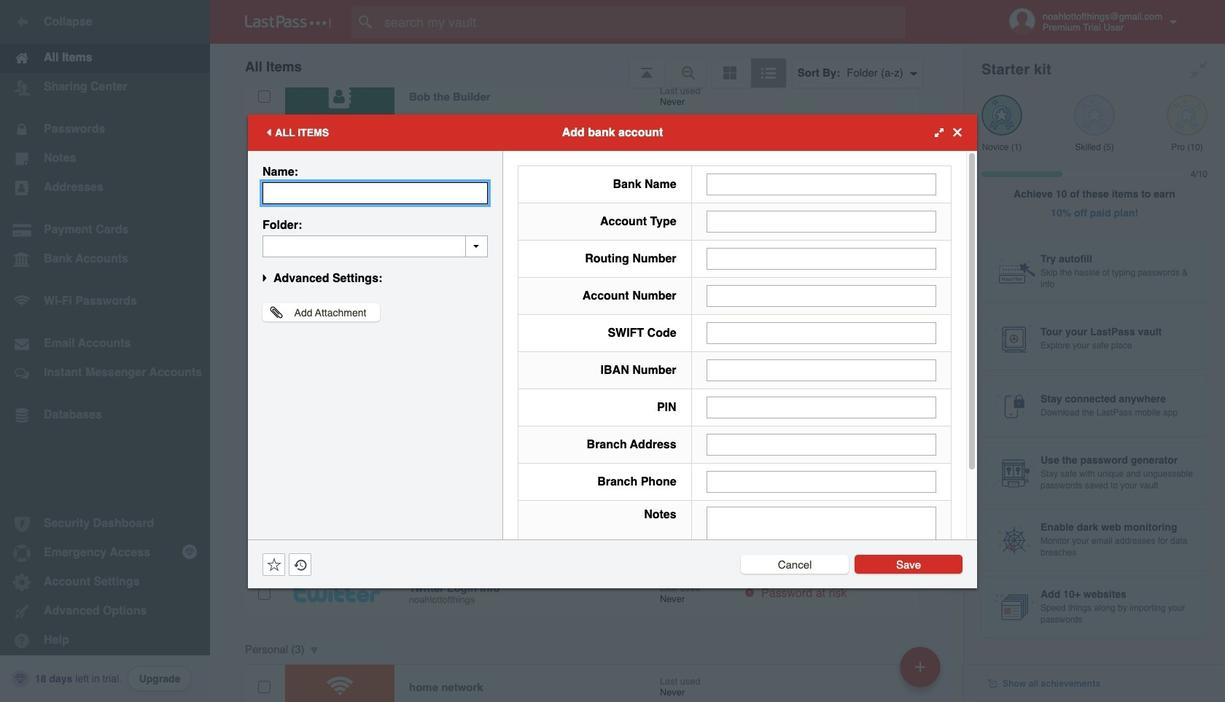 Task type: describe. For each thing, give the bounding box(es) containing it.
new item image
[[915, 662, 926, 672]]

search my vault text field
[[352, 6, 934, 38]]

new item navigation
[[895, 643, 950, 702]]

vault options navigation
[[210, 44, 964, 88]]

lastpass image
[[245, 15, 331, 28]]



Task type: locate. For each thing, give the bounding box(es) containing it.
dialog
[[248, 114, 977, 606]]

None text field
[[706, 173, 937, 195], [263, 182, 488, 204], [706, 285, 937, 307], [706, 434, 937, 456], [706, 173, 937, 195], [263, 182, 488, 204], [706, 285, 937, 307], [706, 434, 937, 456]]

None text field
[[706, 210, 937, 232], [263, 235, 488, 257], [706, 248, 937, 270], [706, 322, 937, 344], [706, 359, 937, 381], [706, 396, 937, 418], [706, 471, 937, 493], [706, 507, 937, 597], [706, 210, 937, 232], [263, 235, 488, 257], [706, 248, 937, 270], [706, 322, 937, 344], [706, 359, 937, 381], [706, 396, 937, 418], [706, 471, 937, 493], [706, 507, 937, 597]]

Search search field
[[352, 6, 934, 38]]

main navigation navigation
[[0, 0, 210, 702]]



Task type: vqa. For each thing, say whether or not it's contained in the screenshot.
New item navigation
yes



